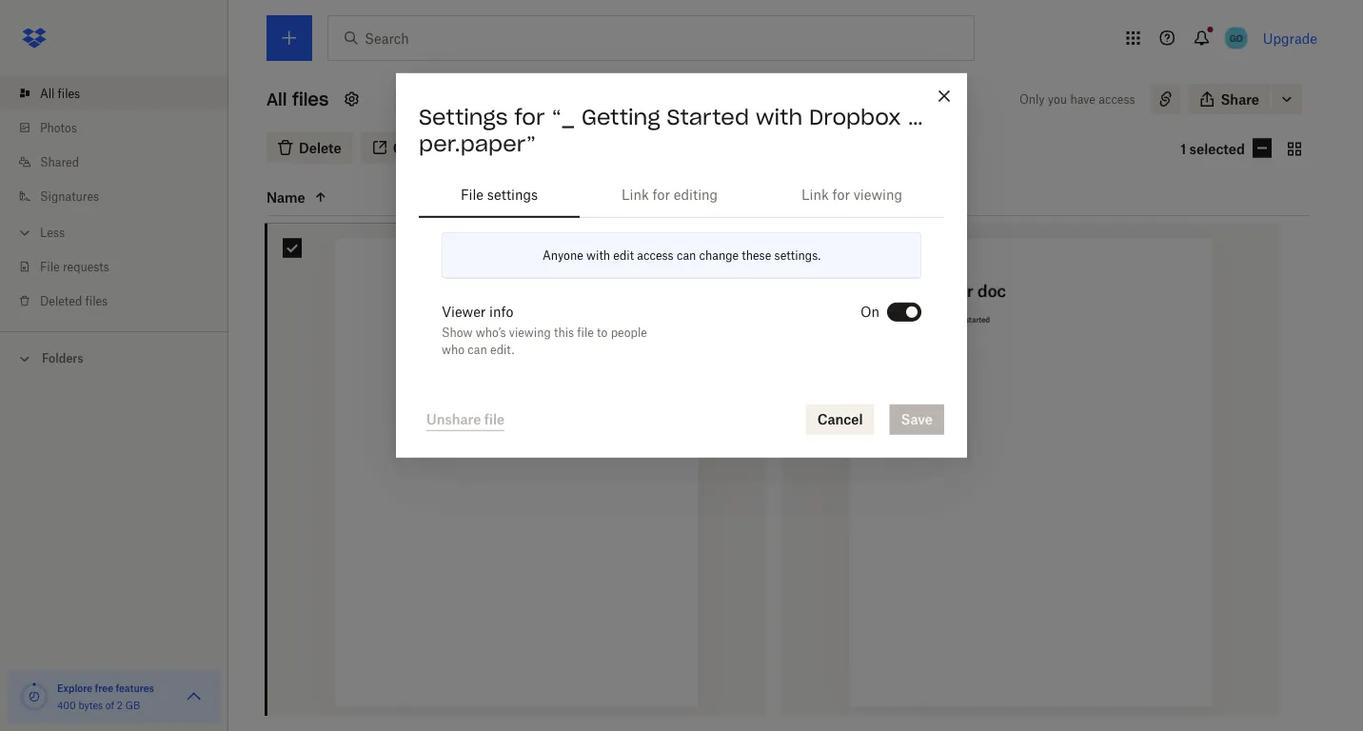 Task type: vqa. For each thing, say whether or not it's contained in the screenshot.
File requests "link"
yes



Task type: describe. For each thing, give the bounding box(es) containing it.
signatures link
[[15, 179, 228, 213]]

viewer
[[442, 303, 486, 320]]

per.paper"
[[419, 130, 536, 157]]

list containing all files
[[0, 65, 228, 331]]

only you have access
[[1019, 92, 1135, 106]]

to
[[597, 326, 608, 340]]

folders
[[42, 351, 83, 366]]

name button
[[267, 186, 426, 208]]

cancel button
[[806, 404, 874, 435]]

show
[[442, 326, 473, 340]]

info
[[489, 303, 513, 320]]

link for editing
[[622, 187, 718, 203]]

explore
[[57, 682, 93, 694]]

files for deleted files link
[[85, 294, 108, 308]]

file
[[577, 326, 594, 340]]

less
[[40, 225, 65, 239]]

features
[[116, 682, 154, 694]]

selected
[[1189, 141, 1245, 157]]

2 horizontal spatial files
[[292, 88, 329, 110]]

on
[[860, 304, 880, 320]]

file settings tab
[[419, 172, 580, 218]]

viewing inside viewer info show who's viewing this file to people who can edit.
[[509, 326, 551, 340]]

0 vertical spatial can
[[677, 249, 696, 263]]

editing
[[674, 187, 718, 203]]

file requests link
[[15, 249, 228, 284]]

settings for "_ getting started with dropbox …per.paper" dialog
[[396, 73, 967, 658]]

you
[[1048, 92, 1067, 106]]

change
[[699, 249, 739, 263]]

"_
[[552, 104, 575, 130]]

…
[[908, 104, 923, 130]]

files for all files link
[[58, 86, 80, 100]]

access for have
[[1099, 92, 1135, 106]]

anyone with edit access can change these settings.
[[542, 249, 821, 263]]

folders button
[[0, 344, 228, 372]]

settings for "_ getting started with dropbox … per.paper"
[[419, 104, 923, 157]]

bytes
[[78, 699, 103, 711]]

shared
[[40, 155, 79, 169]]

deleted files link
[[15, 284, 228, 318]]

access for edit
[[637, 249, 674, 263]]

requests
[[63, 259, 109, 274]]

file settings
[[461, 187, 538, 203]]

upgrade
[[1263, 30, 1317, 46]]

can inside viewer info show who's viewing this file to people who can edit.
[[468, 343, 487, 357]]

all files inside all files link
[[40, 86, 80, 100]]

all files list item
[[0, 76, 228, 110]]

dropbox
[[809, 104, 901, 130]]

for for viewing
[[833, 187, 850, 203]]

getting
[[582, 104, 660, 130]]

anyone
[[542, 249, 583, 263]]

file, _ my paper doc.paper row
[[782, 224, 1280, 731]]

all inside all files link
[[40, 86, 55, 100]]

file for file settings
[[461, 187, 484, 203]]

photos link
[[15, 110, 228, 145]]

upgrade link
[[1263, 30, 1317, 46]]

for for "_
[[514, 104, 545, 130]]

free
[[95, 682, 113, 694]]



Task type: locate. For each thing, give the bounding box(es) containing it.
file for file requests
[[40, 259, 60, 274]]

file inside list
[[40, 259, 60, 274]]

settings
[[487, 187, 538, 203]]

0 horizontal spatial link
[[622, 187, 649, 203]]

1 vertical spatial can
[[468, 343, 487, 357]]

all files link
[[15, 76, 228, 110]]

quota usage element
[[19, 682, 49, 712]]

link for viewing tab
[[760, 172, 944, 218]]

link for viewing
[[802, 187, 902, 203]]

edit
[[613, 249, 634, 263]]

files
[[58, 86, 80, 100], [292, 88, 329, 110], [85, 294, 108, 308]]

all
[[40, 86, 55, 100], [267, 88, 287, 110]]

link
[[622, 187, 649, 203], [802, 187, 829, 203]]

deleted
[[40, 294, 82, 308]]

can left change
[[677, 249, 696, 263]]

for down dropbox
[[833, 187, 850, 203]]

1 horizontal spatial link
[[802, 187, 829, 203]]

viewer info show who's viewing this file to people who can edit.
[[442, 303, 647, 357]]

for
[[514, 104, 545, 130], [653, 187, 670, 203], [833, 187, 850, 203]]

0 horizontal spatial all files
[[40, 86, 80, 100]]

with
[[756, 104, 803, 130], [586, 249, 610, 263]]

0 horizontal spatial all
[[40, 86, 55, 100]]

files inside deleted files link
[[85, 294, 108, 308]]

explore free features 400 bytes of 2 gb
[[57, 682, 154, 711]]

for for editing
[[653, 187, 670, 203]]

viewing down dropbox
[[854, 187, 902, 203]]

signatures
[[40, 189, 99, 203]]

link for editing tab
[[580, 172, 760, 218]]

2 horizontal spatial for
[[833, 187, 850, 203]]

who
[[442, 343, 465, 357]]

cancel
[[817, 412, 863, 428]]

files inside all files link
[[58, 86, 80, 100]]

0 vertical spatial with
[[756, 104, 803, 130]]

file, _ getting started with dropbox paper.paper row
[[267, 224, 766, 731]]

0 vertical spatial access
[[1099, 92, 1135, 106]]

access right have
[[1099, 92, 1135, 106]]

1 link from the left
[[622, 187, 649, 203]]

shared link
[[15, 145, 228, 179]]

link for link for viewing
[[802, 187, 829, 203]]

link for link for editing
[[622, 187, 649, 203]]

0 vertical spatial viewing
[[854, 187, 902, 203]]

file down less
[[40, 259, 60, 274]]

1 horizontal spatial access
[[1099, 92, 1135, 106]]

share button
[[1188, 84, 1271, 114]]

1 horizontal spatial all files
[[267, 88, 329, 110]]

1 horizontal spatial for
[[653, 187, 670, 203]]

file settings tab panel
[[419, 232, 944, 382]]

1 horizontal spatial can
[[677, 249, 696, 263]]

access right edit
[[637, 249, 674, 263]]

these
[[742, 249, 771, 263]]

1 horizontal spatial with
[[756, 104, 803, 130]]

can
[[677, 249, 696, 263], [468, 343, 487, 357]]

access
[[1099, 92, 1135, 106], [637, 249, 674, 263]]

0 horizontal spatial for
[[514, 104, 545, 130]]

link inside tab
[[622, 187, 649, 203]]

list
[[0, 65, 228, 331]]

1 selected
[[1181, 141, 1245, 157]]

1
[[1181, 141, 1186, 157]]

viewing up edit.
[[509, 326, 551, 340]]

400
[[57, 699, 76, 711]]

all files
[[40, 86, 80, 100], [267, 88, 329, 110]]

1 vertical spatial viewing
[[509, 326, 551, 340]]

1 vertical spatial with
[[586, 249, 610, 263]]

with inside 'file settings' tab panel
[[586, 249, 610, 263]]

0 horizontal spatial viewing
[[509, 326, 551, 340]]

link left editing
[[622, 187, 649, 203]]

photos
[[40, 120, 77, 135]]

have
[[1070, 92, 1096, 106]]

deleted files
[[40, 294, 108, 308]]

for left "_ at the left top of the page
[[514, 104, 545, 130]]

0 horizontal spatial with
[[586, 249, 610, 263]]

2 link from the left
[[802, 187, 829, 203]]

0 horizontal spatial can
[[468, 343, 487, 357]]

for inside tab
[[833, 187, 850, 203]]

1 horizontal spatial file
[[461, 187, 484, 203]]

for inside tab
[[653, 187, 670, 203]]

settings.
[[774, 249, 821, 263]]

dropbox image
[[15, 19, 53, 57]]

edit.
[[490, 343, 514, 357]]

tab list inside settings for "_ getting started with dropbox …per.paper" dialog
[[419, 172, 944, 218]]

tab list containing file settings
[[419, 172, 944, 218]]

link inside tab
[[802, 187, 829, 203]]

gb
[[125, 699, 140, 711]]

1 vertical spatial access
[[637, 249, 674, 263]]

viewing inside tab
[[854, 187, 902, 203]]

tab list
[[419, 172, 944, 218]]

share
[[1221, 91, 1259, 107]]

0 horizontal spatial file
[[40, 259, 60, 274]]

file inside tab
[[461, 187, 484, 203]]

with right started
[[756, 104, 803, 130]]

1 horizontal spatial files
[[85, 294, 108, 308]]

access inside 'file settings' tab panel
[[637, 249, 674, 263]]

2
[[117, 699, 123, 711]]

for inside settings for "_ getting started with dropbox … per.paper"
[[514, 104, 545, 130]]

people
[[611, 326, 647, 340]]

settings
[[419, 104, 508, 130]]

who's
[[476, 326, 506, 340]]

only
[[1019, 92, 1045, 106]]

file
[[461, 187, 484, 203], [40, 259, 60, 274]]

0 vertical spatial file
[[461, 187, 484, 203]]

less image
[[15, 223, 34, 242]]

link up the settings.
[[802, 187, 829, 203]]

started
[[667, 104, 749, 130]]

can down who's
[[468, 343, 487, 357]]

with inside settings for "_ getting started with dropbox … per.paper"
[[756, 104, 803, 130]]

for left editing
[[653, 187, 670, 203]]

file left settings
[[461, 187, 484, 203]]

this
[[554, 326, 574, 340]]

with left edit
[[586, 249, 610, 263]]

1 horizontal spatial all
[[267, 88, 287, 110]]

viewing
[[854, 187, 902, 203], [509, 326, 551, 340]]

0 horizontal spatial access
[[637, 249, 674, 263]]

1 vertical spatial file
[[40, 259, 60, 274]]

file requests
[[40, 259, 109, 274]]

name
[[267, 189, 305, 205]]

1 horizontal spatial viewing
[[854, 187, 902, 203]]

0 horizontal spatial files
[[58, 86, 80, 100]]

of
[[105, 699, 114, 711]]



